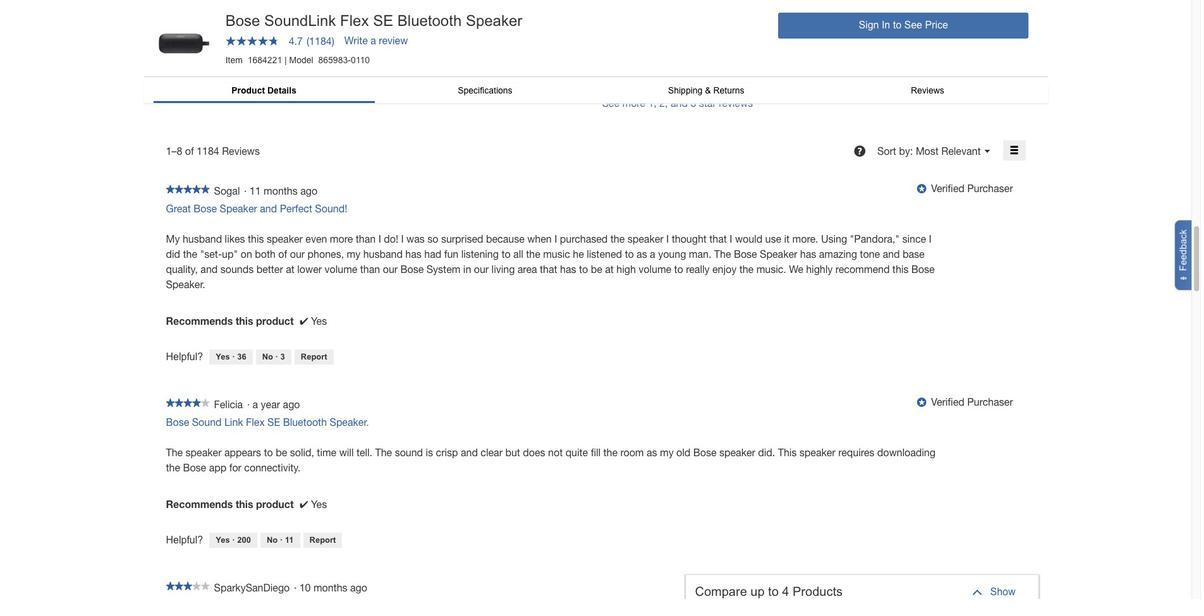 Task type: describe. For each thing, give the bounding box(es) containing it.
bose soundlink flex se bluetooth speaker
[[226, 12, 523, 29]]

1684221
[[248, 55, 282, 65]]

time for the speaker appears to be solid, time will tell. the sound is crisp and clear but does not quite fill the room as my old bose speaker did. this speaker requires downloading the bose app for connectivity.
[[317, 447, 337, 458]]

i up the music
[[555, 233, 557, 245]]

the right enjoy
[[740, 264, 754, 275]]

sogal button
[[214, 183, 240, 198]]

feedback
[[1178, 229, 1189, 271]]

relevant
[[942, 145, 981, 157]]

· for sparkysandiego · 10 months ago
[[294, 583, 297, 594]]

reviews inside "link"
[[269, 82, 303, 93]]

see for see more 4 and 5 star reviews
[[166, 82, 183, 93]]

show full review link for very
[[714, 19, 969, 46]]

to down he
[[579, 264, 588, 275]]

good,
[[809, 19, 835, 31]]

is inside the speaker appears to be solid, time will tell. the sound is crisp and clear but does not quite fill the room as my old bose speaker did. this speaker requires downloading the bose app for connectivity.
[[426, 447, 433, 458]]

bose left sound
[[166, 417, 189, 428]]

yes · 36
[[216, 352, 246, 362]]

happy
[[890, 4, 918, 16]]

when
[[528, 233, 552, 245]]

months for 11
[[264, 185, 298, 196]]

link
[[225, 417, 243, 428]]

(1184)
[[307, 35, 334, 47]]

0 vertical spatial flex
[[340, 12, 369, 29]]

the up listened
[[611, 233, 625, 245]]

211
[[316, 51, 333, 62]]

my husband likes this speaker even more than i do!  i was so surprised because when i purchased the speaker i thought that i would use it more.  using "pandora," since i did the "set-up" on both of our phones, my husband has had fun listening to all the music he listened to as a young man.  the bose speaker has amazing tone and base quality, and sounds better at lower volume than our bose system in our living area that has to be at high volume to really enjoy the music.  we highly recommend this bose speaker.
[[166, 233, 935, 290]]

recommend
[[836, 264, 890, 275]]

bose right great
[[194, 203, 217, 214]]

speaker up the young
[[628, 233, 664, 245]]

1 vertical spatial 3
[[281, 352, 285, 362]]

highly
[[807, 264, 833, 275]]

to left all
[[502, 248, 511, 260]]

0110
[[351, 55, 370, 65]]

2 horizontal spatial ago
[[350, 583, 367, 594]]

show inside dropdown button
[[991, 587, 1016, 598]]

app
[[209, 462, 227, 474]]

no for on
[[262, 352, 273, 362]]

1 vertical spatial se
[[268, 417, 280, 428]]

product
[[232, 85, 265, 95]]

i left would
[[730, 233, 733, 245]]

quality
[[745, 19, 774, 31]]

reviews link
[[817, 83, 1039, 98]]

content helpfulness group for connectivity.
[[166, 532, 342, 550]]

found for good,
[[793, 66, 819, 78]]

specifications link
[[375, 83, 596, 98]]

the speaker appears to be solid, time will tell. the sound is crisp and clear but does not quite fill the room as my old bose speaker did. this speaker requires downloading the bose app for connectivity.
[[166, 447, 936, 474]]

this down for
[[236, 498, 253, 510]]

11 for no
[[285, 536, 294, 545]]

bose up the item
[[226, 12, 260, 29]]

most
[[916, 145, 939, 157]]

did
[[166, 248, 180, 260]]

1 vertical spatial reviews
[[222, 145, 260, 157]]

to down the young
[[675, 264, 684, 275]]

product for on
[[256, 315, 294, 327]]

11 for sogal
[[250, 185, 261, 196]]

report button for on
[[295, 350, 334, 365]]

since
[[903, 233, 927, 245]]

&
[[705, 85, 711, 95]]

amazing
[[820, 248, 858, 260]]

106
[[739, 66, 756, 78]]

speaker up both
[[267, 233, 303, 245]]

1 horizontal spatial that
[[710, 233, 727, 245]]

room
[[621, 447, 644, 458]]

1 horizontal spatial reviews
[[911, 85, 945, 95]]

but for the speaker appears to be solid, time will tell. the sound is crisp and clear but does not quite fil…
[[354, 19, 369, 31]]

this down base
[[893, 264, 909, 275]]

more for 1,
[[623, 97, 646, 109]]

2,
[[660, 97, 668, 109]]

1 horizontal spatial our
[[383, 264, 398, 275]]

1–8 of 1184 reviews alert
[[166, 145, 266, 157]]

shipping
[[668, 85, 703, 95]]

the left app at bottom left
[[166, 462, 180, 474]]

1 vertical spatial husband
[[363, 248, 403, 260]]

downloading
[[878, 447, 936, 458]]

* for downloading
[[917, 398, 927, 407]]

so
[[428, 233, 439, 245]]

i up the young
[[667, 233, 669, 245]]

this up see more 1, 2, and 3 star reviews link at the top
[[822, 66, 838, 78]]

because
[[486, 233, 525, 245]]

tell. for the speaker appears to be solid, time will tell. the sound is crisp and clear but does not quite fill the room as my old bose speaker did. this speaker requires downloading the bose app for connectivity.
[[357, 447, 373, 458]]

of for 106
[[728, 66, 737, 78]]

no for connectivity.
[[267, 536, 278, 545]]

0 vertical spatial husband
[[183, 233, 222, 245]]

feedback link
[[1175, 220, 1197, 291]]

2 horizontal spatial our
[[474, 264, 489, 275]]

product details link
[[153, 83, 375, 101]]

write a review button
[[345, 35, 408, 46]]

item 1684221 | model 865983-0110
[[226, 55, 370, 65]]

i left do!
[[379, 233, 381, 245]]

both
[[255, 248, 276, 260]]

sort
[[878, 145, 897, 157]]

listening
[[462, 248, 499, 260]]

likes
[[225, 233, 245, 245]]

requires
[[839, 447, 875, 458]]

1 horizontal spatial star
[[699, 97, 716, 109]]

report button for connectivity.
[[303, 533, 342, 548]]

i right do!
[[401, 233, 404, 245]]

≡ button
[[1004, 140, 1026, 160]]

own
[[719, 4, 738, 16]]

a inside my husband likes this speaker even more than i do!  i was so surprised because when i purchased the speaker i thought that i would use it more.  using "pandora," since i did the "set-up" on both of our phones, my husband has had fun listening to all the music he listened to as a young man.  the bose speaker has amazing tone and base quality, and sounds better at lower volume than our bose system in our living area that has to be at high volume to really enjoy the music.  we highly recommend this bose speaker.
[[650, 248, 656, 260]]

details
[[268, 85, 297, 95]]

ago for bluetooth
[[283, 399, 300, 410]]

and inside the speaker appears to be solid, time will tell. the sound is crisp and clear but does not quite fill the room as my old bose speaker did. this speaker requires downloading the bose app for connectivity.
[[461, 447, 478, 458]]

|
[[285, 55, 287, 65]]

specifications
[[458, 85, 513, 95]]

bose left app at bottom left
[[183, 462, 206, 474]]

10
[[300, 583, 311, 594]]

appears for the speaker appears to be solid, time will tell. the sound is crisp and clear but does not quite fill the room as my old bose speaker did. this speaker requires downloading the bose app for connectivity.
[[225, 447, 261, 458]]

tell. for the speaker appears to be solid, time will tell. the sound is crisp and clear but does not quite fil…
[[475, 4, 491, 16]]

review
[[379, 35, 408, 46]]

but inside i own bose soundlink  mini ii and very happy with. the sound quality is very good, but here is the p…
[[838, 19, 853, 31]]

thought
[[672, 233, 707, 245]]

1 horizontal spatial speaker.
[[330, 417, 369, 428]]

4.7 (1184)
[[289, 35, 334, 47]]

recommends this product ✔ yes for on
[[166, 315, 327, 327]]

"pandora,"
[[850, 233, 900, 245]]

* for i
[[917, 184, 927, 193]]

be for fill
[[276, 447, 287, 458]]

0 vertical spatial 200
[[285, 51, 302, 62]]

36
[[237, 352, 246, 362]]

0 horizontal spatial bluetooth
[[283, 417, 327, 428]]

1,
[[649, 97, 657, 109]]

show button
[[971, 585, 1020, 600]]

really
[[686, 264, 710, 275]]

5
[[240, 82, 246, 93]]

base
[[903, 248, 925, 260]]

perfect
[[280, 203, 312, 214]]

▼
[[985, 148, 991, 154]]

listened
[[587, 248, 622, 260]]

show full review link for will
[[457, 19, 540, 31]]

sounds
[[221, 264, 254, 275]]

* verified purchaser for my husband likes this speaker even more than i do!  i was so surprised because when i purchased the speaker i thought that i would use it more.  using "pandora," since i did the "set-up" on both of our phones, my husband has had fun listening to all the music he listened to as a young man.  the bose speaker has amazing tone and base quality, and sounds better at lower volume than our bose system in our living area that has to be at high volume to really enjoy the music.  we highly recommend this bose speaker.
[[917, 183, 1014, 194]]

model
[[289, 55, 314, 65]]

200 inside "content helpfulness" group
[[237, 536, 251, 545]]

clear for fill
[[481, 447, 503, 458]]

felicia · a year ago
[[214, 399, 306, 410]]

speaker up app at bottom left
[[186, 447, 222, 458]]

surprised
[[441, 233, 484, 245]]

compare up to 4 products
[[695, 585, 843, 599]]

had
[[425, 248, 442, 260]]

0 horizontal spatial soundlink
[[264, 12, 336, 29]]

200 of 211 people found this helpful
[[285, 51, 447, 62]]

found for but
[[369, 51, 395, 62]]

ago for sound!
[[301, 185, 318, 196]]

3 purchaser from the top
[[968, 580, 1014, 591]]

products
[[793, 585, 843, 599]]

· for yes · 36
[[232, 352, 235, 362]]

sound
[[192, 417, 222, 428]]

speaker right this
[[800, 447, 836, 458]]

purchaser for the speaker appears to be solid, time will tell. the sound is crisp and clear but does not quite fill the room as my old bose speaker did. this speaker requires downloading the bose app for connectivity.
[[968, 396, 1014, 408]]

the right all
[[526, 248, 541, 260]]

here
[[856, 19, 875, 31]]

music
[[543, 248, 570, 260]]

0 horizontal spatial our
[[290, 248, 305, 260]]

0 vertical spatial than
[[356, 233, 376, 245]]

speaker inside the speaker appears to be solid, time will tell. the sound is crisp and clear but does not quite fil…
[[304, 4, 340, 16]]

is inside the speaker appears to be solid, time will tell. the sound is crisp and clear but does not quite fil…
[[545, 4, 552, 16]]

verified for my husband likes this speaker even more than i do!  i was so surprised because when i purchased the speaker i thought that i would use it more.  using "pandora," since i did the "set-up" on both of our phones, my husband has had fun listening to all the music he listened to as a young man.  the bose speaker has amazing tone and base quality, and sounds better at lower volume than our bose system in our living area that has to be at high volume to really enjoy the music.  we highly recommend this bose speaker.
[[932, 183, 965, 194]]

was
[[407, 233, 425, 245]]

this down 'review'
[[398, 51, 414, 62]]

0 vertical spatial speaker
[[466, 12, 523, 29]]

bose down was
[[401, 264, 424, 275]]

sogal
[[214, 185, 240, 196]]

865983-
[[318, 55, 351, 65]]

show for happy
[[924, 19, 950, 31]]

compare
[[695, 585, 747, 599]]

i right since
[[930, 233, 932, 245]]

0 vertical spatial 3
[[691, 97, 697, 109]]

1 vertical spatial than
[[360, 264, 380, 275]]

enjoy
[[713, 264, 737, 275]]

the right did
[[183, 248, 197, 260]]

2 horizontal spatial has
[[801, 248, 817, 260]]

helpful for 85 of 106 people found this helpful
[[841, 66, 871, 78]]

this
[[778, 447, 797, 458]]

1 horizontal spatial has
[[560, 264, 577, 275]]

people for 106
[[759, 66, 790, 78]]

recommends for the speaker appears to be solid, time will tell. the sound is crisp and clear but does not quite fill the room as my old bose speaker did. this speaker requires downloading the bose app for connectivity.
[[166, 498, 233, 510]]

use
[[766, 233, 782, 245]]

1 horizontal spatial very
[[868, 4, 887, 16]]

we
[[790, 264, 804, 275]]

to inside the speaker appears to be solid, time will tell. the sound is crisp and clear but does not quite fill the room as my old bose speaker did. this speaker requires downloading the bose app for connectivity.
[[264, 447, 273, 458]]

0 horizontal spatial very
[[787, 19, 806, 31]]

of inside my husband likes this speaker even more than i do!  i was so surprised because when i purchased the speaker i thought that i would use it more.  using "pandora," since i did the "set-up" on both of our phones, my husband has had fun listening to all the music he listened to as a young man.  the bose speaker has amazing tone and base quality, and sounds better at lower volume than our bose system in our living area that has to be at high volume to really enjoy the music.  we highly recommend this bose speaker.
[[279, 248, 287, 260]]

0 horizontal spatial that
[[540, 264, 558, 275]]

1 vertical spatial reviews
[[719, 97, 753, 109]]

0 vertical spatial a
[[371, 35, 376, 46]]

see more 1, 2, and 3 star reviews
[[602, 97, 753, 109]]

better
[[257, 264, 283, 275]]

high
[[617, 264, 636, 275]]

· for sogal · 11 months ago
[[244, 185, 247, 196]]

my inside my husband likes this speaker even more than i do!  i was so surprised because when i purchased the speaker i thought that i would use it more.  using "pandora," since i did the "set-up" on both of our phones, my husband has had fun listening to all the music he listened to as a young man.  the bose speaker has amazing tone and base quality, and sounds better at lower volume than our bose system in our living area that has to be at high volume to really enjoy the music.  we highly recommend this bose speaker.
[[347, 248, 361, 260]]

"set-
[[200, 248, 222, 260]]

and inside the speaker appears to be solid, time will tell. the sound is crisp and clear but does not quite fil…
[[310, 19, 327, 31]]

show full review for will
[[457, 19, 540, 31]]

of for 1184
[[185, 145, 194, 157]]

bose down base
[[912, 264, 935, 275]]

2 vertical spatial a
[[253, 399, 258, 410]]

speaker left did. on the right bottom of the page
[[720, 447, 756, 458]]



Task type: locate. For each thing, give the bounding box(es) containing it.
sound inside the speaker appears to be solid, time will tell. the sound is crisp and clear but does not quite fil…
[[514, 4, 542, 16]]

report right no · 3
[[301, 352, 327, 362]]

2 ✔ from the top
[[300, 499, 308, 510]]

star
[[249, 82, 266, 93], [699, 97, 716, 109]]

0 vertical spatial will
[[458, 4, 472, 16]]

would
[[736, 233, 763, 245]]

the right the fill at the bottom of the page
[[604, 447, 618, 458]]

report button
[[295, 350, 334, 365], [303, 533, 342, 548]]

0 vertical spatial reviews
[[269, 82, 303, 93]]

the
[[285, 4, 302, 16], [494, 4, 511, 16], [945, 4, 962, 16], [715, 248, 731, 260], [166, 447, 183, 458], [375, 447, 392, 458]]

1 vertical spatial found
[[793, 66, 819, 78]]

1 * verified purchaser from the top
[[917, 183, 1014, 194]]

2 show full review link from the left
[[714, 19, 969, 46]]

solid, inside the speaker appears to be solid, time will tell. the sound is crisp and clear but does not quite fill the room as my old bose speaker did. this speaker requires downloading the bose app for connectivity.
[[290, 447, 314, 458]]

11 up the great bose speaker and perfect sound!
[[250, 185, 261, 196]]

2 horizontal spatial sound
[[714, 19, 742, 31]]

1 horizontal spatial not
[[548, 447, 563, 458]]

1 horizontal spatial solid,
[[409, 4, 433, 16]]

our down do!
[[383, 264, 398, 275]]

no right yes · 200
[[267, 536, 278, 545]]

2 * from the top
[[917, 398, 927, 407]]

0 horizontal spatial months
[[264, 185, 298, 196]]

1 show full review from the left
[[457, 19, 540, 31]]

se up write a review 'button'
[[373, 12, 394, 29]]

report for on
[[301, 352, 327, 362]]

· for yes · 200
[[232, 536, 235, 545]]

of
[[304, 51, 313, 62], [728, 66, 737, 78], [185, 145, 194, 157], [279, 248, 287, 260]]

show
[[460, 19, 486, 31], [924, 19, 950, 31], [991, 587, 1016, 598]]

1 recommends this product ✔ yes from the top
[[166, 315, 327, 327]]

0 horizontal spatial show full review
[[457, 19, 540, 31]]

1 ✔ from the top
[[300, 315, 308, 327]]

not inside the speaker appears to be solid, time will tell. the sound is crisp and clear but does not quite fil…
[[397, 19, 412, 31]]

does up write a review 'button'
[[372, 19, 394, 31]]

1 horizontal spatial see
[[602, 97, 620, 109]]

appears up for
[[225, 447, 261, 458]]

4 left 5
[[212, 82, 218, 93]]

not inside the speaker appears to be solid, time will tell. the sound is crisp and clear but does not quite fill the room as my old bose speaker did. this speaker requires downloading the bose app for connectivity.
[[548, 447, 563, 458]]

4 inside compare products region
[[783, 585, 790, 599]]

1 horizontal spatial bluetooth
[[398, 12, 462, 29]]

speaker right fil…
[[466, 12, 523, 29]]

but inside the speaker appears to be solid, time will tell. the sound is crisp and clear but does not quite fill the room as my old bose speaker did. this speaker requires downloading the bose app for connectivity.
[[506, 447, 521, 458]]

show full review
[[457, 19, 540, 31], [714, 19, 969, 46]]

be inside the speaker appears to be solid, time will tell. the sound is crisp and clear but does not quite fill the room as my old bose speaker did. this speaker requires downloading the bose app for connectivity.
[[276, 447, 287, 458]]

a right write
[[371, 35, 376, 46]]

will
[[458, 4, 472, 16], [339, 447, 354, 458]]

not up 'review'
[[397, 19, 412, 31]]

helpful down fil…
[[417, 51, 447, 62]]

bose up quality
[[741, 4, 764, 16]]

recommends down app at bottom left
[[166, 498, 233, 510]]

ago right year
[[283, 399, 300, 410]]

show for tell.
[[460, 19, 486, 31]]

to up high
[[625, 248, 634, 260]]

2 vertical spatial verified
[[932, 580, 965, 591]]

husband
[[183, 233, 222, 245], [363, 248, 403, 260]]

quite inside the speaker appears to be solid, time will tell. the sound is crisp and clear but does not quite fill the room as my old bose speaker did. this speaker requires downloading the bose app for connectivity.
[[566, 447, 588, 458]]

a left the young
[[650, 248, 656, 260]]

time for the speaker appears to be solid, time will tell. the sound is crisp and clear but does not quite fil…
[[436, 4, 455, 16]]

2 show full review from the left
[[714, 19, 969, 46]]

solid, inside the speaker appears to be solid, time will tell. the sound is crisp and clear but does not quite fil…
[[409, 4, 433, 16]]

bose down would
[[734, 248, 758, 260]]

crisp inside the speaker appears to be solid, time will tell. the sound is crisp and clear but does not quite fill the room as my old bose speaker did. this speaker requires downloading the bose app for connectivity.
[[436, 447, 458, 458]]

1 horizontal spatial quite
[[566, 447, 588, 458]]

0 vertical spatial that
[[710, 233, 727, 245]]

content helpfulness group for on
[[166, 348, 334, 366]]

i inside i own bose soundlink  mini ii and very happy with. the sound quality is very good, but here is the p…
[[714, 4, 716, 16]]

1 recommends from the top
[[166, 315, 233, 327]]

see down bose soundlink flex se bluetooth speaker image
[[166, 82, 183, 93]]

up"
[[222, 248, 238, 260]]

in
[[464, 264, 471, 275]]

1 horizontal spatial more
[[330, 233, 353, 245]]

year
[[261, 399, 280, 410]]

soundlink inside i own bose soundlink  mini ii and very happy with. the sound quality is very good, but here is the p…
[[767, 4, 815, 16]]

1 horizontal spatial reviews
[[719, 97, 753, 109]]

not for fill
[[548, 447, 563, 458]]

system
[[427, 264, 461, 275]]

0 vertical spatial verified
[[932, 183, 965, 194]]

a left year
[[253, 399, 258, 410]]

1 vertical spatial appears
[[225, 447, 261, 458]]

1 vertical spatial solid,
[[290, 447, 314, 458]]

1 product from the top
[[256, 315, 294, 327]]

does inside the speaker appears to be solid, time will tell. the sound is crisp and clear but does not quite fil…
[[372, 19, 394, 31]]

0 horizontal spatial be
[[276, 447, 287, 458]]

speaker. inside my husband likes this speaker even more than i do!  i was so surprised because when i purchased the speaker i thought that i would use it more.  using "pandora," since i did the "set-up" on both of our phones, my husband has had fun listening to all the music he listened to as a young man.  the bose speaker has amazing tone and base quality, and sounds better at lower volume than our bose system in our living area that has to be at high volume to really enjoy the music.  we highly recommend this bose speaker.
[[166, 279, 205, 290]]

compare products region
[[686, 576, 1039, 600]]

2 content helpfulness group from the top
[[166, 532, 342, 550]]

appears inside the speaker appears to be solid, time will tell. the sound is crisp and clear but does not quite fil…
[[343, 4, 380, 16]]

soundlink up 4.7
[[264, 12, 336, 29]]

see inside see more 1, 2, and 3 star reviews link
[[602, 97, 620, 109]]

months right 10
[[314, 583, 348, 594]]

1 horizontal spatial but
[[506, 447, 521, 458]]

clear
[[329, 19, 351, 31], [481, 447, 503, 458]]

content helpfulness group
[[166, 348, 334, 366], [166, 532, 342, 550]]

1 vertical spatial product
[[256, 498, 294, 510]]

1 horizontal spatial helpful
[[841, 66, 871, 78]]

people right 106
[[759, 66, 790, 78]]

will inside the speaker appears to be solid, time will tell. the sound is crisp and clear but does not quite fil…
[[458, 4, 472, 16]]

for
[[229, 462, 242, 474]]

0 vertical spatial recommends
[[166, 315, 233, 327]]

sogal · 11 months ago
[[214, 185, 323, 196]]

ii
[[840, 4, 845, 16]]

see more 4 and 5 star reviews link
[[163, 74, 593, 102]]

living
[[492, 264, 515, 275]]

sound for fil…
[[514, 4, 542, 16]]

be inside my husband likes this speaker even more than i do!  i was so surprised because when i purchased the speaker i thought that i would use it more.  using "pandora," since i did the "set-up" on both of our phones, my husband has had fun listening to all the music he listened to as a young man.  the bose speaker has amazing tone and base quality, and sounds better at lower volume than our bose system in our living area that has to be at high volume to really enjoy the music.  we highly recommend this bose speaker.
[[591, 264, 603, 275]]

of right both
[[279, 248, 287, 260]]

0 horizontal spatial husband
[[183, 233, 222, 245]]

0 horizontal spatial but
[[354, 19, 369, 31]]

purchased
[[560, 233, 608, 245]]

my
[[166, 233, 180, 245]]

star inside "link"
[[249, 82, 266, 93]]

appears for the speaker appears to be solid, time will tell. the sound is crisp and clear but does not quite fil…
[[343, 4, 380, 16]]

fil…
[[440, 19, 457, 31]]

0 horizontal spatial see
[[166, 82, 183, 93]]

time inside the speaker appears to be solid, time will tell. the sound is crisp and clear but does not quite fill the room as my old bose speaker did. this speaker requires downloading the bose app for connectivity.
[[317, 447, 337, 458]]

0 vertical spatial star
[[249, 82, 266, 93]]

has down more.
[[801, 248, 817, 260]]

0 horizontal spatial 4
[[212, 82, 218, 93]]

flex up write
[[340, 12, 369, 29]]

husband up "set-
[[183, 233, 222, 245]]

0 vertical spatial 4
[[212, 82, 218, 93]]

not for fil…
[[397, 19, 412, 31]]

· for no · 3
[[276, 352, 278, 362]]

will inside the speaker appears to be solid, time will tell. the sound is crisp and clear but does not quite fill the room as my old bose speaker did. this speaker requires downloading the bose app for connectivity.
[[339, 447, 354, 458]]

1 full from the left
[[489, 19, 505, 31]]

1 vertical spatial time
[[317, 447, 337, 458]]

0 vertical spatial se
[[373, 12, 394, 29]]

the
[[888, 19, 903, 31], [611, 233, 625, 245], [183, 248, 197, 260], [526, 248, 541, 260], [740, 264, 754, 275], [604, 447, 618, 458], [166, 462, 180, 474]]

* down most
[[917, 184, 927, 193]]

recommends up yes · 36
[[166, 315, 233, 327]]

0 horizontal spatial show full review link
[[457, 19, 540, 31]]

review for is
[[507, 19, 540, 31]]

as inside my husband likes this speaker even more than i do!  i was so surprised because when i purchased the speaker i thought that i would use it more.  using "pandora," since i did the "set-up" on both of our phones, my husband has had fun listening to all the music he listened to as a young man.  the bose speaker has amazing tone and base quality, and sounds better at lower volume than our bose system in our living area that has to be at high volume to really enjoy the music.  we highly recommend this bose speaker.
[[637, 248, 648, 260]]

will for the speaker appears to be solid, time will tell. the sound is crisp and clear but does not quite fill the room as my old bose speaker did. this speaker requires downloading the bose app for connectivity.
[[339, 447, 354, 458]]

bose soundlink flex se bluetooth speaker image
[[153, 13, 213, 72]]

0 vertical spatial reviews
[[911, 85, 945, 95]]

review for sound
[[714, 35, 746, 46]]

1 verified from the top
[[932, 183, 965, 194]]

and inside i own bose soundlink  mini ii and very happy with. the sound quality is very good, but here is the p…
[[848, 4, 865, 16]]

1 horizontal spatial clear
[[481, 447, 503, 458]]

1 vertical spatial 200
[[237, 536, 251, 545]]

0 vertical spatial crisp
[[285, 19, 307, 31]]

sound for fill
[[395, 447, 423, 458]]

reviews
[[269, 82, 303, 93], [719, 97, 753, 109]]

2 recommends this product ✔ yes from the top
[[166, 498, 327, 510]]

0 horizontal spatial speaker
[[220, 203, 257, 214]]

using
[[822, 233, 848, 245]]

✔ for on
[[300, 315, 308, 327]]

0 vertical spatial not
[[397, 19, 412, 31]]

lower
[[297, 264, 322, 275]]

of left the 211 at the top left of the page
[[304, 51, 313, 62]]

time inside the speaker appears to be solid, time will tell. the sound is crisp and clear but does not quite fil…
[[436, 4, 455, 16]]

1 vertical spatial verified
[[932, 396, 965, 408]]

speaker down use
[[760, 248, 798, 260]]

?
[[854, 145, 866, 157]]

0 vertical spatial be
[[395, 4, 406, 16]]

very
[[868, 4, 887, 16], [787, 19, 806, 31]]

people for 211
[[336, 51, 367, 62]]

1 volume from the left
[[325, 264, 358, 275]]

report for connectivity.
[[310, 536, 336, 545]]

flex down felicia · a year ago
[[246, 417, 265, 428]]

to up 'review'
[[383, 4, 392, 16]]

None button
[[779, 13, 1029, 38]]

0 horizontal spatial has
[[406, 248, 422, 260]]

star right 5
[[249, 82, 266, 93]]

great bose speaker and perfect sound!
[[166, 203, 347, 214]]

4 right up
[[783, 585, 790, 599]]

1 vertical spatial star
[[699, 97, 716, 109]]

0 vertical spatial report button
[[295, 350, 334, 365]]

show full review link
[[457, 19, 540, 31], [714, 19, 969, 46]]

2 verified from the top
[[932, 396, 965, 408]]

see inside "link"
[[166, 82, 183, 93]]

most relevant option
[[916, 145, 981, 157]]

3 right 36
[[281, 352, 285, 362]]

clear inside the speaker appears to be solid, time will tell. the sound is crisp and clear but does not quite fil…
[[329, 19, 351, 31]]

does for fil…
[[372, 19, 394, 31]]

i own bose soundlink  mini ii and very happy with. the sound quality is very good, but here is the p…
[[714, 4, 962, 31]]

200 down 4.7
[[285, 51, 302, 62]]

2 recommends from the top
[[166, 498, 233, 510]]

1 vertical spatial months
[[314, 583, 348, 594]]

as inside the speaker appears to be solid, time will tell. the sound is crisp and clear but does not quite fill the room as my old bose speaker did. this speaker requires downloading the bose app for connectivity.
[[647, 447, 658, 458]]

does inside the speaker appears to be solid, time will tell. the sound is crisp and clear but does not quite fill the room as my old bose speaker did. this speaker requires downloading the bose app for connectivity.
[[523, 447, 546, 458]]

2 volume from the left
[[639, 264, 672, 275]]

sound inside i own bose soundlink  mini ii and very happy with. the sound quality is very good, but here is the p…
[[714, 19, 742, 31]]

1 vertical spatial ago
[[283, 399, 300, 410]]

1 horizontal spatial soundlink
[[767, 4, 815, 16]]

ago up perfect
[[301, 185, 318, 196]]

1 horizontal spatial sound
[[514, 4, 542, 16]]

volume down the young
[[639, 264, 672, 275]]

crisp
[[285, 19, 307, 31], [436, 447, 458, 458]]

has down he
[[560, 264, 577, 275]]

0 vertical spatial bluetooth
[[398, 12, 462, 29]]

returns
[[714, 85, 745, 95]]

2 purchaser from the top
[[968, 396, 1014, 408]]

helpful
[[417, 51, 447, 62], [841, 66, 871, 78]]

full for sound
[[489, 19, 505, 31]]

purchaser for my husband likes this speaker even more than i do!  i was so surprised because when i purchased the speaker i thought that i would use it more.  using "pandora," since i did the "set-up" on both of our phones, my husband has had fun listening to all the music he listened to as a young man.  the bose speaker has amazing tone and base quality, and sounds better at lower volume than our bose system in our living area that has to be at high volume to really enjoy the music.  we highly recommend this bose speaker.
[[968, 183, 1014, 194]]

2 full from the left
[[953, 19, 969, 31]]

0 vertical spatial ago
[[301, 185, 318, 196]]

✔ down 'lower'
[[300, 315, 308, 327]]

quite inside the speaker appears to be solid, time will tell. the sound is crisp and clear but does not quite fil…
[[414, 19, 437, 31]]

content helpfulness group up felicia · a year ago
[[166, 348, 334, 366]]

· for no · 11
[[280, 536, 283, 545]]

this up 36
[[236, 315, 253, 327]]

1 vertical spatial quite
[[566, 447, 588, 458]]

0 horizontal spatial people
[[336, 51, 367, 62]]

1 vertical spatial review
[[714, 35, 746, 46]]

volume down 'phones,' on the left top
[[325, 264, 358, 275]]

✔ for connectivity.
[[300, 499, 308, 510]]

this up both
[[248, 233, 264, 245]]

my inside the speaker appears to be solid, time will tell. the sound is crisp and clear but does not quite fill the room as my old bose speaker did. this speaker requires downloading the bose app for connectivity.
[[660, 447, 674, 458]]

1 helpful? from the top
[[166, 352, 203, 362]]

but inside the speaker appears to be solid, time will tell. the sound is crisp and clear but does not quite fil…
[[354, 19, 369, 31]]

0 horizontal spatial star
[[249, 82, 266, 93]]

1 show full review link from the left
[[457, 19, 540, 31]]

1 at from the left
[[286, 264, 295, 275]]

the inside i own bose soundlink  mini ii and very happy with. the sound quality is very good, but here is the p…
[[945, 4, 962, 16]]

show full review for very
[[714, 19, 969, 46]]

my
[[347, 248, 361, 260], [660, 447, 674, 458]]

yes · 200
[[216, 536, 251, 545]]

very left 'good,'
[[787, 19, 806, 31]]

1 horizontal spatial does
[[523, 447, 546, 458]]

purchaser
[[968, 183, 1014, 194], [968, 396, 1014, 408], [968, 580, 1014, 591]]

young
[[659, 248, 687, 260]]

tell. inside the speaker appears to be solid, time will tell. the sound is crisp and clear but does not quite fill the room as my old bose speaker did. this speaker requires downloading the bose app for connectivity.
[[357, 447, 373, 458]]

at
[[286, 264, 295, 275], [605, 264, 614, 275]]

review
[[507, 19, 540, 31], [714, 35, 746, 46]]

crisp for fil…
[[285, 19, 307, 31]]

more inside "link"
[[186, 82, 209, 93]]

sound inside the speaker appears to be solid, time will tell. the sound is crisp and clear but does not quite fill the room as my old bose speaker did. this speaker requires downloading the bose app for connectivity.
[[395, 447, 423, 458]]

but for the speaker appears to be solid, time will tell. the sound is crisp and clear but does not quite fill the room as my old bose speaker did. this speaker requires downloading the bose app for connectivity.
[[506, 447, 521, 458]]

0 horizontal spatial crisp
[[285, 19, 307, 31]]

volume
[[325, 264, 358, 275], [639, 264, 672, 275]]

· left 10
[[294, 583, 297, 594]]

star down &
[[699, 97, 716, 109]]

· right 'felicia'
[[247, 399, 250, 410]]

1 horizontal spatial my
[[660, 447, 674, 458]]

of for 211
[[304, 51, 313, 62]]

soundlink
[[767, 4, 815, 16], [264, 12, 336, 29]]

verified for the speaker appears to be solid, time will tell. the sound is crisp and clear but does not quite fill the room as my old bose speaker did. this speaker requires downloading the bose app for connectivity.
[[932, 396, 965, 408]]

0 horizontal spatial 200
[[237, 536, 251, 545]]

will for the speaker appears to be solid, time will tell. the sound is crisp and clear but does not quite fil…
[[458, 4, 472, 16]]

quite for fill
[[566, 447, 588, 458]]

bose inside i own bose soundlink  mini ii and very happy with. the sound quality is very good, but here is the p…
[[741, 4, 764, 16]]

solid, for the speaker appears to be solid, time will tell. the sound is crisp and clear but does not quite fill the room as my old bose speaker did. this speaker requires downloading the bose app for connectivity.
[[290, 447, 314, 458]]

1 content helpfulness group from the top
[[166, 348, 334, 366]]

1 vertical spatial as
[[647, 447, 658, 458]]

1 purchaser from the top
[[968, 183, 1014, 194]]

1 horizontal spatial speaker
[[466, 12, 523, 29]]

it
[[785, 233, 790, 245]]

full right fil…
[[489, 19, 505, 31]]

see more 4 and 5 star reviews
[[166, 82, 303, 93]]

clear for fil…
[[329, 19, 351, 31]]

ago
[[301, 185, 318, 196], [283, 399, 300, 410], [350, 583, 367, 594]]

not left the fill at the bottom of the page
[[548, 447, 563, 458]]

quite left fil…
[[414, 19, 437, 31]]

the inside i own bose soundlink  mini ii and very happy with. the sound quality is very good, but here is the p…
[[888, 19, 903, 31]]

be inside the speaker appears to be solid, time will tell. the sound is crisp and clear but does not quite fil…
[[395, 4, 406, 16]]

1 vertical spatial recommends
[[166, 498, 233, 510]]

1 vertical spatial that
[[540, 264, 558, 275]]

of right 1–8
[[185, 145, 194, 157]]

product for connectivity.
[[256, 498, 294, 510]]

1 * from the top
[[917, 184, 927, 193]]

0 horizontal spatial helpful
[[417, 51, 447, 62]]

item
[[226, 55, 243, 65]]

see left 1,
[[602, 97, 620, 109]]

0 vertical spatial very
[[868, 4, 887, 16]]

but
[[354, 19, 369, 31], [838, 19, 853, 31], [506, 447, 521, 458]]

helpful? for my husband likes this speaker even more than i do!  i was so surprised because when i purchased the speaker i thought that i would use it more.  using "pandora," since i did the "set-up" on both of our phones, my husband has had fun listening to all the music he listened to as a young man.  the bose speaker has amazing tone and base quality, and sounds better at lower volume than our bose system in our living area that has to be at high volume to really enjoy the music.  we highly recommend this bose speaker.
[[166, 352, 203, 362]]

reviews right 1184
[[222, 145, 260, 157]]

with.
[[921, 4, 942, 16]]

shipping & returns link
[[596, 83, 817, 98]]

2 horizontal spatial show
[[991, 587, 1016, 598]]

sparkysandiego button
[[214, 581, 290, 596]]

by:
[[900, 145, 913, 157]]

0 horizontal spatial does
[[372, 19, 394, 31]]

2 product from the top
[[256, 498, 294, 510]]

quite for fil…
[[414, 19, 437, 31]]

does left the fill at the bottom of the page
[[523, 447, 546, 458]]

people down write
[[336, 51, 367, 62]]

0 vertical spatial solid,
[[409, 4, 433, 16]]

1 horizontal spatial se
[[373, 12, 394, 29]]

this
[[398, 51, 414, 62], [822, 66, 838, 78], [248, 233, 264, 245], [893, 264, 909, 275], [236, 315, 253, 327], [236, 498, 253, 510]]

verified purchaser
[[932, 580, 1014, 591]]

reviews up most
[[911, 85, 945, 95]]

helpful? left yes · 200
[[166, 535, 203, 546]]

more left 1,
[[623, 97, 646, 109]]

to inside compare products region
[[769, 585, 779, 599]]

area
[[518, 264, 537, 275]]

1 vertical spatial 4
[[783, 585, 790, 599]]

0 vertical spatial content helpfulness group
[[166, 348, 334, 366]]

1 vertical spatial helpful?
[[166, 535, 203, 546]]

1 horizontal spatial a
[[371, 35, 376, 46]]

tell. inside the speaker appears to be solid, time will tell. the sound is crisp and clear but does not quite fil…
[[475, 4, 491, 16]]

that down the music
[[540, 264, 558, 275]]

3 verified from the top
[[932, 580, 965, 591]]

4 inside "link"
[[212, 82, 218, 93]]

1 vertical spatial report button
[[303, 533, 342, 548]]

2 at from the left
[[605, 264, 614, 275]]

fill
[[591, 447, 601, 458]]

1 horizontal spatial will
[[458, 4, 472, 16]]

1 horizontal spatial ago
[[301, 185, 318, 196]]

does for fill
[[523, 447, 546, 458]]

2 helpful? from the top
[[166, 535, 203, 546]]

0 vertical spatial report
[[301, 352, 327, 362]]

as left the young
[[637, 248, 648, 260]]

0 horizontal spatial 11
[[250, 185, 261, 196]]

great
[[166, 203, 191, 214]]

recommends this product ✔ yes for connectivity.
[[166, 498, 327, 510]]

all
[[514, 248, 524, 260]]

be for fil…
[[395, 4, 406, 16]]

bluetooth down felicia · a year ago
[[283, 417, 327, 428]]

crisp inside the speaker appears to be solid, time will tell. the sound is crisp and clear but does not quite fil…
[[285, 19, 307, 31]]

content helpfulness group up "sparkysandiego" "dropdown button"
[[166, 532, 342, 550]]

of right 85
[[728, 66, 737, 78]]

months
[[264, 185, 298, 196], [314, 583, 348, 594]]

* verified purchaser for the speaker appears to be solid, time will tell. the sound is crisp and clear but does not quite fill the room as my old bose speaker did. this speaker requires downloading the bose app for connectivity.
[[917, 396, 1014, 408]]

full right p…
[[953, 19, 969, 31]]

1 horizontal spatial 11
[[285, 536, 294, 545]]

recommends for my husband likes this speaker even more than i do!  i was so surprised because when i purchased the speaker i thought that i would use it more.  using "pandora," since i did the "set-up" on both of our phones, my husband has had fun listening to all the music he listened to as a young man.  the bose speaker has amazing tone and base quality, and sounds better at lower volume than our bose system in our living area that has to be at high volume to really enjoy the music.  we highly recommend this bose speaker.
[[166, 315, 233, 327]]

helpful for 200 of 211 people found this helpful
[[417, 51, 447, 62]]

1 horizontal spatial 4
[[783, 585, 790, 599]]

0 vertical spatial months
[[264, 185, 298, 196]]

2 * verified purchaser from the top
[[917, 396, 1014, 408]]

helpful? for the speaker appears to be solid, time will tell. the sound is crisp and clear but does not quite fill the room as my old bose speaker did. this speaker requires downloading the bose app for connectivity.
[[166, 535, 203, 546]]

and inside "link"
[[221, 82, 238, 93]]

· for felicia · a year ago
[[247, 399, 250, 410]]

reviews down returns in the right of the page
[[719, 97, 753, 109]]

speaker inside my husband likes this speaker even more than i do!  i was so surprised because when i purchased the speaker i thought that i would use it more.  using "pandora," since i did the "set-up" on both of our phones, my husband has had fun listening to all the music he listened to as a young man.  the bose speaker has amazing tone and base quality, and sounds better at lower volume than our bose system in our living area that has to be at high volume to really enjoy the music.  we highly recommend this bose speaker.
[[760, 248, 798, 260]]

1 vertical spatial recommends this product ✔ yes
[[166, 498, 327, 510]]

that
[[710, 233, 727, 245], [540, 264, 558, 275]]

1 horizontal spatial show full review
[[714, 19, 969, 46]]

fun
[[444, 248, 459, 260]]

0 horizontal spatial will
[[339, 447, 354, 458]]

85
[[714, 66, 725, 78]]

0 horizontal spatial my
[[347, 248, 361, 260]]

recommends this product ✔ yes
[[166, 315, 327, 327], [166, 498, 327, 510]]

months for 10
[[314, 583, 348, 594]]

and
[[848, 4, 865, 16], [310, 19, 327, 31], [221, 82, 238, 93], [671, 97, 688, 109], [260, 203, 277, 214], [883, 248, 900, 260], [201, 264, 218, 275], [461, 447, 478, 458]]

bluetooth
[[398, 12, 462, 29], [283, 417, 327, 428]]

reviews down '|'
[[269, 82, 303, 93]]

more.
[[793, 233, 819, 245]]

1–8 of 1184 reviews
[[166, 145, 266, 157]]

0 vertical spatial found
[[369, 51, 395, 62]]

connectivity.
[[244, 462, 301, 474]]

helpful down here
[[841, 66, 871, 78]]

to right up
[[769, 585, 779, 599]]

1 vertical spatial speaker
[[220, 203, 257, 214]]

see for see more 1, 2, and 3 star reviews
[[602, 97, 620, 109]]

not
[[397, 19, 412, 31], [548, 447, 563, 458]]

solid,
[[409, 4, 433, 16], [290, 447, 314, 458]]

0 horizontal spatial review
[[507, 19, 540, 31]]

music.
[[757, 264, 787, 275]]

1–8
[[166, 145, 182, 157]]

· left no · 11
[[232, 536, 235, 545]]

p…
[[905, 19, 922, 31]]

clear inside the speaker appears to be solid, time will tell. the sound is crisp and clear but does not quite fill the room as my old bose speaker did. this speaker requires downloading the bose app for connectivity.
[[481, 447, 503, 458]]

months up perfect
[[264, 185, 298, 196]]

crisp for fill
[[436, 447, 458, 458]]

0 horizontal spatial appears
[[225, 447, 261, 458]]

1 vertical spatial sound
[[714, 19, 742, 31]]

✔
[[300, 315, 308, 327], [300, 499, 308, 510]]

to inside the speaker appears to be solid, time will tell. the sound is crisp and clear but does not quite fil…
[[383, 4, 392, 16]]

1 vertical spatial flex
[[246, 417, 265, 428]]

0 vertical spatial *
[[917, 184, 927, 193]]

bose right old
[[694, 447, 717, 458]]

speaker up (1184)
[[304, 4, 340, 16]]

full for the
[[953, 19, 969, 31]]

than right 'lower'
[[360, 264, 380, 275]]

more inside my husband likes this speaker even more than i do!  i was so surprised because when i purchased the speaker i thought that i would use it more.  using "pandora," since i did the "set-up" on both of our phones, my husband has had fun listening to all the music he listened to as a young man.  the bose speaker has amazing tone and base quality, and sounds better at lower volume than our bose system in our living area that has to be at high volume to really enjoy the music.  we highly recommend this bose speaker.
[[330, 233, 353, 245]]

2 vertical spatial sound
[[395, 447, 423, 458]]

more for 4
[[186, 82, 209, 93]]

solid, for the speaker appears to be solid, time will tell. the sound is crisp and clear but does not quite fil…
[[409, 4, 433, 16]]

0 vertical spatial people
[[336, 51, 367, 62]]

old
[[677, 447, 691, 458]]

11 up sparkysandiego · 10 months ago at bottom left
[[285, 536, 294, 545]]

more
[[186, 82, 209, 93], [623, 97, 646, 109], [330, 233, 353, 245]]

husband down do!
[[363, 248, 403, 260]]

✔ down connectivity.
[[300, 499, 308, 510]]

the inside my husband likes this speaker even more than i do!  i was so surprised because when i purchased the speaker i thought that i would use it more.  using "pandora," since i did the "set-up" on both of our phones, my husband has had fun listening to all the music he listened to as a young man.  the bose speaker has amazing tone and base quality, and sounds better at lower volume than our bose system in our living area that has to be at high volume to really enjoy the music.  we highly recommend this bose speaker.
[[715, 248, 731, 260]]

0 vertical spatial tell.
[[475, 4, 491, 16]]

be up 'review'
[[395, 4, 406, 16]]

our up 'lower'
[[290, 248, 305, 260]]

people
[[336, 51, 367, 62], [759, 66, 790, 78]]

very up here
[[868, 4, 887, 16]]

appears inside the speaker appears to be solid, time will tell. the sound is crisp and clear but does not quite fill the room as my old bose speaker did. this speaker requires downloading the bose app for connectivity.
[[225, 447, 261, 458]]



Task type: vqa. For each thing, say whether or not it's contained in the screenshot.
Features: Valid at Disney Parks, Resorts and Store Locations in the U.S $250 Value While Supplies Last Limit 2 Per Membership
no



